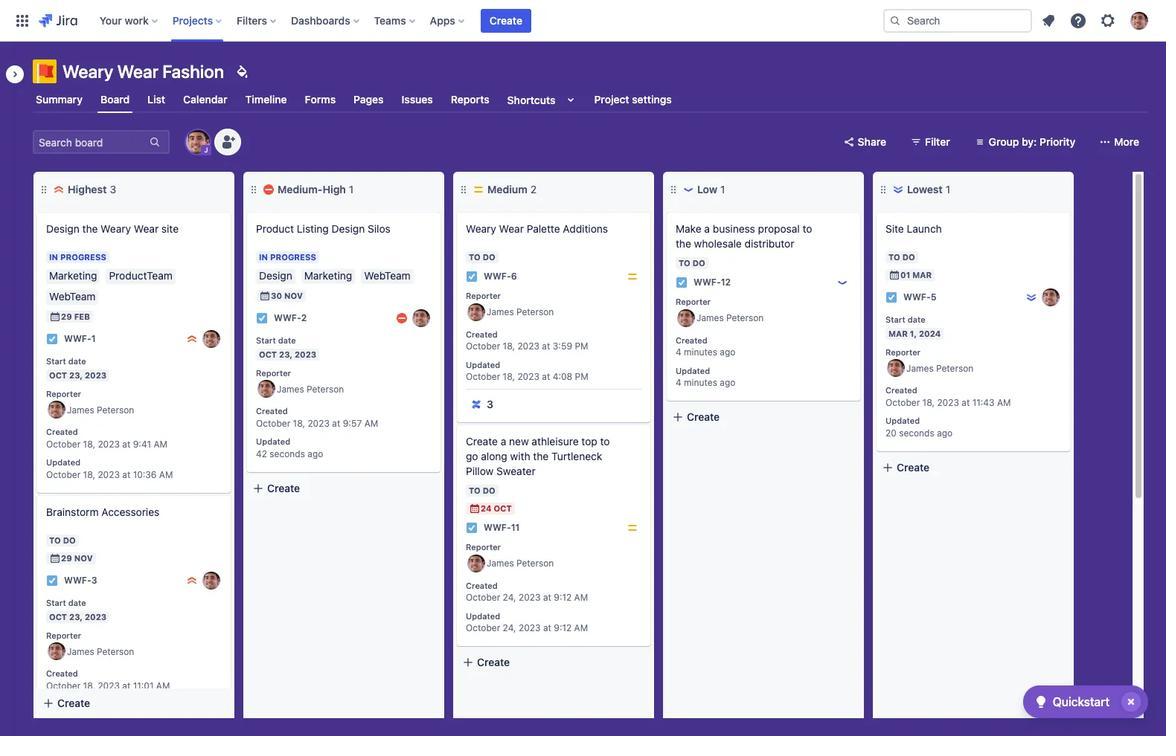 Task type: locate. For each thing, give the bounding box(es) containing it.
1 in progress from the left
[[49, 252, 106, 262]]

3 inside button
[[487, 399, 493, 411]]

0 horizontal spatial design
[[46, 223, 79, 235]]

progress
[[60, 252, 106, 262], [270, 252, 316, 262]]

0 vertical spatial seconds
[[899, 428, 935, 439]]

1 vertical spatial to
[[600, 435, 610, 448]]

23,
[[279, 350, 293, 359], [69, 370, 83, 380], [69, 612, 83, 622]]

wwf-11
[[484, 523, 520, 534]]

am inside updated october 24, 2023 at 9:12 am
[[574, 623, 588, 634]]

create down updated 4 minutes ago
[[687, 411, 720, 424]]

at inside created october 18, 2023 at 3:59 pm
[[542, 341, 550, 352]]

project
[[594, 93, 629, 106]]

ago down created october 18, 2023 at 11:43 am
[[937, 428, 953, 439]]

weary down medium
[[466, 223, 496, 235]]

updated down created october 24, 2023 at 9:12 am on the bottom
[[466, 612, 500, 621]]

reporter down wwf-12 link
[[676, 297, 711, 307]]

18, for october 18, 2023 at 4:08 pm
[[503, 372, 515, 383]]

29 february 2024 image
[[49, 311, 61, 323]]

2023 inside created october 18, 2023 at 11:01 am
[[98, 681, 120, 692]]

2023 inside 'updated october 18, 2023 at 4:08 pm'
[[518, 372, 540, 383]]

2 vertical spatial 23,
[[69, 612, 83, 622]]

1 horizontal spatial a
[[704, 223, 710, 235]]

0 vertical spatial 24,
[[503, 593, 516, 604]]

29 left feb
[[61, 312, 72, 322]]

peterson up created october 18, 2023 at 9:57 am
[[307, 384, 344, 395]]

mar left the 1, at top
[[889, 329, 908, 338]]

minutes
[[684, 347, 718, 358], [684, 378, 718, 389]]

18, up 'updated october 18, 2023 at 4:08 pm'
[[503, 341, 515, 352]]

3:59
[[553, 341, 572, 352]]

to inside create a new athleisure top to go along with the turtleneck pillow sweater
[[600, 435, 610, 448]]

0 horizontal spatial to
[[600, 435, 610, 448]]

0 vertical spatial pm
[[575, 341, 588, 352]]

am for created october 18, 2023 at 9:57 am
[[365, 418, 378, 430]]

task image for wwf-6
[[466, 271, 478, 283]]

updated up 20
[[886, 416, 920, 426]]

task image for wwf-1
[[46, 333, 58, 345]]

at for created october 18, 2023 at 9:57 am
[[332, 418, 340, 430]]

updated inside updated 20 seconds ago
[[886, 416, 920, 426]]

9:12 down created october 24, 2023 at 9:12 am on the bottom
[[554, 623, 572, 634]]

am for created october 18, 2023 at 11:01 am
[[156, 681, 170, 692]]

primary element
[[9, 0, 884, 41]]

ago inside updated 4 minutes ago
[[720, 378, 736, 389]]

1 horizontal spatial to
[[803, 223, 813, 235]]

highest image
[[186, 575, 198, 587]]

seconds inside updated 42 seconds ago
[[270, 449, 305, 460]]

october inside created october 24, 2023 at 9:12 am
[[466, 593, 500, 604]]

29
[[61, 312, 72, 322], [61, 554, 72, 564]]

9:12 up updated october 24, 2023 at 9:12 am
[[554, 593, 572, 604]]

ago up updated 4 minutes ago
[[720, 347, 736, 358]]

1 horizontal spatial nov
[[284, 291, 303, 301]]

summary
[[36, 93, 83, 106]]

1 vertical spatial task image
[[46, 333, 58, 345]]

to for create a new athleisure top to go along with the turtleneck pillow sweater
[[469, 486, 481, 496]]

confluence image
[[470, 399, 482, 411], [470, 399, 482, 411]]

am inside updated october 18, 2023 at 10:36 am
[[159, 470, 173, 481]]

am for updated october 24, 2023 at 9:12 am
[[574, 623, 588, 634]]

october inside 'updated october 18, 2023 at 4:08 pm'
[[466, 372, 500, 383]]

create inside create a new athleisure top to go along with the turtleneck pillow sweater
[[466, 435, 498, 448]]

peterson up created october 18, 2023 at 11:43 am
[[936, 363, 974, 374]]

0 vertical spatial nov
[[284, 291, 303, 301]]

october for created october 18, 2023 at 3:59 pm
[[466, 341, 500, 352]]

11:43
[[973, 398, 995, 409]]

23, down wwf-3 link
[[69, 612, 83, 622]]

updated inside updated october 18, 2023 at 10:36 am
[[46, 458, 80, 468]]

timeline link
[[242, 86, 290, 113]]

minutes inside updated 4 minutes ago
[[684, 378, 718, 389]]

in progress
[[49, 252, 106, 262], [259, 252, 316, 262]]

seconds
[[899, 428, 935, 439], [270, 449, 305, 460]]

1 horizontal spatial mar
[[913, 270, 932, 280]]

2 vertical spatial the
[[533, 450, 549, 463]]

to down the weary wear palette additions
[[469, 252, 481, 262]]

1 vertical spatial 4
[[676, 378, 682, 389]]

james up created october 18, 2023 at 11:01 am on the left of the page
[[67, 647, 94, 658]]

the right with
[[533, 450, 549, 463]]

2 horizontal spatial the
[[676, 237, 691, 250]]

distributor
[[745, 237, 795, 250]]

0 vertical spatial 4
[[676, 347, 682, 358]]

low image
[[683, 184, 695, 196], [837, 277, 849, 289]]

wwf- down 01 mar at top right
[[904, 292, 931, 303]]

a inside create a new athleisure top to go along with the turtleneck pillow sweater
[[501, 435, 506, 448]]

1 vertical spatial mar
[[889, 329, 908, 338]]

0 horizontal spatial 3
[[91, 576, 97, 587]]

1 vertical spatial 2
[[301, 313, 307, 324]]

wwf- for 3
[[64, 576, 91, 587]]

in progress for product
[[259, 252, 316, 262]]

4 up updated 4 minutes ago
[[676, 347, 682, 358]]

created inside created october 18, 2023 at 3:59 pm
[[466, 330, 498, 339]]

2 inside wwf-2 link
[[301, 313, 307, 324]]

1 vertical spatial a
[[501, 435, 506, 448]]

1 vertical spatial 9:12
[[554, 623, 572, 634]]

2 vertical spatial task image
[[466, 523, 478, 534]]

settings image
[[1099, 12, 1117, 29]]

wwf- inside wwf-11 link
[[484, 523, 511, 534]]

james peterson image
[[186, 130, 210, 154], [1042, 289, 1060, 307], [677, 309, 695, 327], [202, 331, 220, 348], [258, 381, 275, 399], [202, 572, 220, 590], [48, 643, 66, 661]]

2 for medium 2
[[531, 183, 537, 196]]

nov up 'wwf-3'
[[74, 554, 93, 564]]

highest image
[[53, 184, 65, 196], [186, 333, 198, 345]]

october inside updated october 18, 2023 at 12:59 pm
[[46, 712, 81, 723]]

2023 for created october 18, 2023 at 9:41 am
[[98, 439, 120, 450]]

to do up the wwf-6 at top
[[469, 252, 496, 262]]

wwf-6
[[484, 271, 517, 282]]

reports
[[451, 93, 490, 106]]

james peterson image
[[467, 303, 485, 321], [412, 310, 430, 328], [887, 360, 905, 378], [48, 402, 66, 419], [467, 555, 485, 573]]

1 horizontal spatial in progress
[[259, 252, 316, 262]]

created inside 'created october 18, 2023 at 9:41 am'
[[46, 428, 78, 437]]

james peterson
[[487, 307, 554, 318], [697, 313, 764, 324], [907, 363, 974, 374], [277, 384, 344, 395], [67, 405, 134, 416], [487, 558, 554, 570], [67, 647, 134, 658]]

wwf- down 29 nov in the bottom left of the page
[[64, 576, 91, 587]]

october up updated 20 seconds ago
[[886, 398, 920, 409]]

9:12 inside created october 24, 2023 at 9:12 am
[[554, 593, 572, 604]]

date down wwf-1 link
[[68, 357, 86, 366]]

2023 inside updated october 18, 2023 at 12:59 pm
[[98, 712, 120, 723]]

updated inside updated 42 seconds ago
[[256, 437, 290, 447]]

0 horizontal spatial 2
[[301, 313, 307, 324]]

18, inside 'created october 18, 2023 at 9:41 am'
[[83, 439, 95, 450]]

ago down created october 18, 2023 at 9:57 am
[[308, 449, 323, 460]]

0 vertical spatial minutes
[[684, 347, 718, 358]]

1 horizontal spatial in
[[259, 252, 268, 262]]

18, inside created october 18, 2023 at 3:59 pm
[[503, 341, 515, 352]]

10:36
[[133, 470, 157, 481]]

24, down created october 24, 2023 at 9:12 am on the bottom
[[503, 623, 516, 634]]

highest 3
[[68, 183, 116, 196]]

at inside updated october 18, 2023 at 10:36 am
[[122, 470, 131, 481]]

24, inside updated october 24, 2023 at 9:12 am
[[503, 623, 516, 634]]

24
[[481, 504, 492, 514]]

created inside created october 24, 2023 at 9:12 am
[[466, 581, 498, 591]]

to right proposal
[[803, 223, 813, 235]]

created inside created october 18, 2023 at 11:01 am
[[46, 670, 78, 679]]

created october 18, 2023 at 9:41 am
[[46, 428, 168, 450]]

ago down created 4 minutes ago
[[720, 378, 736, 389]]

2 in progress from the left
[[259, 252, 316, 262]]

to do up 01
[[889, 252, 915, 262]]

james peterson up created october 18, 2023 at 9:57 am
[[277, 384, 344, 395]]

james up 'created october 18, 2023 at 9:41 am'
[[67, 405, 94, 416]]

at left 10:36
[[122, 470, 131, 481]]

task image left wwf-3 link
[[46, 575, 58, 587]]

pm right 3:59
[[575, 341, 588, 352]]

at inside created october 18, 2023 at 11:43 am
[[962, 398, 970, 409]]

9:12 inside updated october 24, 2023 at 9:12 am
[[554, 623, 572, 634]]

task image for wwf-11
[[466, 523, 478, 534]]

18, inside 'updated october 18, 2023 at 4:08 pm'
[[503, 372, 515, 383]]

ago inside updated 20 seconds ago
[[937, 428, 953, 439]]

2023 up updated october 18, 2023 at 12:59 pm
[[98, 681, 120, 692]]

18, inside created october 18, 2023 at 9:57 am
[[293, 418, 305, 430]]

filters
[[237, 14, 267, 26]]

0 vertical spatial highest image
[[53, 184, 65, 196]]

2
[[531, 183, 537, 196], [301, 313, 307, 324]]

2023 inside 'created october 18, 2023 at 9:41 am'
[[98, 439, 120, 450]]

to do up 29 nov in the bottom left of the page
[[49, 536, 76, 546]]

2 24, from the top
[[503, 623, 516, 634]]

1 24, from the top
[[503, 593, 516, 604]]

at
[[542, 341, 550, 352], [542, 372, 550, 383], [962, 398, 970, 409], [332, 418, 340, 430], [122, 439, 131, 450], [122, 470, 131, 481], [543, 593, 552, 604], [543, 623, 552, 634], [122, 681, 131, 692], [122, 712, 131, 723]]

1 horizontal spatial 3
[[110, 183, 116, 196]]

share button
[[834, 130, 896, 154]]

october up 3 button
[[466, 372, 500, 383]]

18, for october 18, 2023 at 10:36 am
[[83, 470, 95, 481]]

october inside updated october 24, 2023 at 9:12 am
[[466, 623, 500, 634]]

updated
[[466, 360, 500, 370], [676, 366, 710, 376], [886, 416, 920, 426], [256, 437, 290, 447], [46, 458, 80, 468], [466, 612, 500, 621], [46, 700, 80, 710]]

2023 inside created october 18, 2023 at 11:43 am
[[937, 398, 959, 409]]

0 vertical spatial task image
[[466, 271, 478, 283]]

reporter
[[466, 291, 501, 301], [676, 297, 711, 307], [886, 347, 921, 357], [256, 368, 291, 378], [46, 389, 81, 399], [466, 543, 501, 552], [46, 631, 81, 641]]

18, up the brainstorm accessories
[[83, 470, 95, 481]]

0 vertical spatial 9:12
[[554, 593, 572, 604]]

1 29 from the top
[[61, 312, 72, 322]]

proposal
[[758, 223, 800, 235]]

ago for updated 4 minutes ago
[[720, 378, 736, 389]]

october inside created october 18, 2023 at 11:43 am
[[886, 398, 920, 409]]

1 horizontal spatial seconds
[[899, 428, 935, 439]]

start date mar 1, 2024
[[886, 315, 941, 338]]

at inside created october 24, 2023 at 9:12 am
[[543, 593, 552, 604]]

to for site launch
[[889, 252, 901, 262]]

peterson down 12
[[727, 313, 764, 324]]

do for site launch
[[903, 252, 915, 262]]

am inside created october 18, 2023 at 11:43 am
[[997, 398, 1011, 409]]

do
[[483, 252, 496, 262], [903, 252, 915, 262], [693, 258, 705, 268], [483, 486, 496, 496], [63, 536, 76, 546]]

october inside created october 18, 2023 at 11:01 am
[[46, 681, 81, 692]]

1 inside wwf-1 link
[[91, 334, 96, 345]]

am right the 9:57
[[365, 418, 378, 430]]

james
[[487, 307, 514, 318], [697, 313, 724, 324], [907, 363, 934, 374], [277, 384, 304, 395], [67, 405, 94, 416], [487, 558, 514, 570], [67, 647, 94, 658]]

2023 inside updated october 24, 2023 at 9:12 am
[[519, 623, 541, 634]]

created october 18, 2023 at 11:01 am
[[46, 670, 170, 692]]

am for created october 18, 2023 at 9:41 am
[[154, 439, 168, 450]]

am inside created october 18, 2023 at 9:57 am
[[365, 418, 378, 430]]

24, for created october 24, 2023 at 9:12 am
[[503, 593, 516, 604]]

a up wholesale
[[704, 223, 710, 235]]

do for create a new athleisure top to go along with the turtleneck pillow sweater
[[483, 486, 496, 496]]

weary up board
[[63, 61, 113, 82]]

october up updated october 24, 2023 at 9:12 am
[[466, 593, 500, 604]]

wwf- inside wwf-2 link
[[274, 313, 301, 324]]

pm for october 18, 2023 at 4:08 pm
[[575, 372, 589, 383]]

wwf- down the weary wear palette additions
[[484, 271, 511, 282]]

1 4 from the top
[[676, 347, 682, 358]]

0 vertical spatial 3
[[110, 183, 116, 196]]

october inside created october 18, 2023 at 3:59 pm
[[466, 341, 500, 352]]

2 29 from the top
[[61, 554, 72, 564]]

01
[[901, 270, 911, 280]]

at left 3:59
[[542, 341, 550, 352]]

2023 inside created october 18, 2023 at 9:57 am
[[308, 418, 330, 430]]

wwf- down 24 oct
[[484, 523, 511, 534]]

task image
[[466, 271, 478, 283], [46, 333, 58, 345], [466, 523, 478, 534]]

created for october 18, 2023 at 9:57 am
[[256, 407, 288, 416]]

wwf- inside wwf-1 link
[[64, 334, 91, 345]]

0 horizontal spatial medium image
[[473, 184, 485, 196]]

updated inside updated 4 minutes ago
[[676, 366, 710, 376]]

2 minutes from the top
[[684, 378, 718, 389]]

1 horizontal spatial medium image
[[627, 523, 639, 534]]

created for 4 minutes ago
[[676, 336, 708, 345]]

do up 24
[[483, 486, 496, 496]]

october down created october 18, 2023 at 11:01 am on the left of the page
[[46, 712, 81, 723]]

1 vertical spatial nov
[[74, 554, 93, 564]]

minutes for created 4 minutes ago
[[684, 347, 718, 358]]

to do up 24
[[469, 486, 496, 496]]

2023 left the 4:08 at bottom
[[518, 372, 540, 383]]

tab list
[[24, 86, 1158, 113]]

task image
[[676, 277, 688, 289], [886, 292, 898, 304], [256, 313, 268, 325], [46, 575, 58, 587]]

2 progress from the left
[[270, 252, 316, 262]]

silos
[[368, 223, 391, 235]]

updated for 42 seconds ago
[[256, 437, 290, 447]]

low image left 01 march 2024 image
[[837, 277, 849, 289]]

updated inside updated october 18, 2023 at 12:59 pm
[[46, 700, 80, 710]]

at left the 9:41 at the bottom of the page
[[122, 439, 131, 450]]

at left the 4:08 at bottom
[[542, 372, 550, 383]]

updated inside updated october 24, 2023 at 9:12 am
[[466, 612, 500, 621]]

create button inside primary element
[[481, 9, 531, 32]]

to down make
[[679, 258, 691, 268]]

ago inside created 4 minutes ago
[[720, 347, 736, 358]]

1 vertical spatial the
[[676, 237, 691, 250]]

at for created october 18, 2023 at 11:43 am
[[962, 398, 970, 409]]

oct
[[259, 350, 277, 359], [49, 370, 67, 380], [494, 504, 512, 514], [49, 612, 67, 622]]

01 march 2024 image
[[889, 269, 901, 281]]

updated october 24, 2023 at 9:12 am
[[466, 612, 588, 634]]

with
[[510, 450, 530, 463]]

updated inside 'updated october 18, 2023 at 4:08 pm'
[[466, 360, 500, 370]]

create down updated 42 seconds ago
[[267, 482, 300, 495]]

in progress down design the weary wear site
[[49, 252, 106, 262]]

1 in from the left
[[49, 252, 58, 262]]

james peterson up created october 18, 2023 at 11:43 am
[[907, 363, 974, 374]]

18, inside updated october 18, 2023 at 10:36 am
[[83, 470, 95, 481]]

quickstart
[[1053, 696, 1110, 709]]

high
[[323, 183, 346, 196]]

at inside created october 18, 2023 at 11:01 am
[[122, 681, 131, 692]]

1 vertical spatial 24,
[[503, 623, 516, 634]]

1 vertical spatial 29
[[61, 554, 72, 564]]

pm inside created october 18, 2023 at 3:59 pm
[[575, 341, 588, 352]]

0 vertical spatial 2
[[531, 183, 537, 196]]

lowest image
[[893, 184, 904, 196]]

0 horizontal spatial mar
[[889, 329, 908, 338]]

3 for highest 3
[[110, 183, 116, 196]]

athleisure
[[532, 435, 579, 448]]

a for make
[[704, 223, 710, 235]]

0 vertical spatial 23,
[[279, 350, 293, 359]]

1 9:12 from the top
[[554, 593, 572, 604]]

30 nov
[[271, 291, 303, 301]]

seconds inside updated 20 seconds ago
[[899, 428, 935, 439]]

am inside 'created october 18, 2023 at 9:41 am'
[[154, 439, 168, 450]]

wwf- inside wwf-6 link
[[484, 271, 511, 282]]

wwf- inside wwf-5 link
[[904, 292, 931, 303]]

1 vertical spatial highest image
[[186, 333, 198, 345]]

2023 inside updated october 18, 2023 at 10:36 am
[[98, 470, 120, 481]]

medium image
[[473, 184, 485, 196], [627, 523, 639, 534]]

2023 for updated october 18, 2023 at 12:59 pm
[[98, 712, 120, 723]]

29 november 2023 image
[[49, 553, 61, 565], [49, 553, 61, 565]]

create button for low 1
[[663, 404, 864, 431]]

1 vertical spatial pm
[[575, 372, 589, 383]]

2023 for updated october 24, 2023 at 9:12 am
[[519, 623, 541, 634]]

3
[[110, 183, 116, 196], [487, 399, 493, 411], [91, 576, 97, 587]]

to for make a business proposal to the wholesale distributor
[[679, 258, 691, 268]]

ago inside updated 42 seconds ago
[[308, 449, 323, 460]]

18, inside created october 18, 2023 at 11:43 am
[[923, 398, 935, 409]]

create button for medium-high 1
[[243, 476, 444, 502]]

go
[[466, 450, 478, 463]]

october inside updated october 18, 2023 at 10:36 am
[[46, 470, 81, 481]]

at inside 'created october 18, 2023 at 9:41 am'
[[122, 439, 131, 450]]

task image left wwf-2 link
[[256, 313, 268, 325]]

ago for updated 42 seconds ago
[[308, 449, 323, 460]]

do up the wwf-12
[[693, 258, 705, 268]]

pm for october 18, 2023 at 12:59 pm
[[159, 712, 173, 723]]

1 horizontal spatial highest image
[[186, 333, 198, 345]]

start down wwf-1 link
[[46, 357, 66, 366]]

october inside created october 18, 2023 at 9:57 am
[[256, 418, 291, 430]]

created inside created october 18, 2023 at 11:43 am
[[886, 386, 918, 396]]

0 vertical spatial 29
[[61, 312, 72, 322]]

at inside updated october 18, 2023 at 12:59 pm
[[122, 712, 131, 723]]

am for created october 24, 2023 at 9:12 am
[[574, 593, 588, 604]]

23, down wwf-1 link
[[69, 370, 83, 380]]

0 vertical spatial a
[[704, 223, 710, 235]]

2023 for updated october 18, 2023 at 10:36 am
[[98, 470, 120, 481]]

0 horizontal spatial seconds
[[270, 449, 305, 460]]

18, inside updated october 18, 2023 at 12:59 pm
[[83, 712, 95, 723]]

at left 12:59
[[122, 712, 131, 723]]

wwf-2
[[274, 313, 307, 324]]

2 9:12 from the top
[[554, 623, 572, 634]]

peterson
[[517, 307, 554, 318], [727, 313, 764, 324], [936, 363, 974, 374], [307, 384, 344, 395], [97, 405, 134, 416], [517, 558, 554, 570], [97, 647, 134, 658]]

seconds for 42
[[270, 449, 305, 460]]

2023 inside created october 24, 2023 at 9:12 am
[[519, 593, 541, 604]]

accessories
[[101, 506, 160, 519]]

30 november 2023 image
[[259, 290, 271, 302], [259, 290, 271, 302]]

pm inside updated october 18, 2023 at 12:59 pm
[[159, 712, 173, 723]]

at inside created october 18, 2023 at 9:57 am
[[332, 418, 340, 430]]

minutes inside created 4 minutes ago
[[684, 347, 718, 358]]

am inside created october 18, 2023 at 11:01 am
[[156, 681, 170, 692]]

24,
[[503, 593, 516, 604], [503, 623, 516, 634]]

start date oct 23, 2023 down wwf-2 link
[[256, 336, 317, 359]]

to do
[[469, 252, 496, 262], [889, 252, 915, 262], [679, 258, 705, 268], [469, 486, 496, 496], [49, 536, 76, 546]]

the down highest 3
[[82, 223, 98, 235]]

3 down 29 nov in the bottom left of the page
[[91, 576, 97, 587]]

2023 down wwf-3 link
[[85, 612, 107, 622]]

start down wwf-2 link
[[256, 336, 276, 345]]

1 horizontal spatial low image
[[837, 277, 849, 289]]

0 vertical spatial low image
[[683, 184, 695, 196]]

0 horizontal spatial highest image
[[53, 184, 65, 196]]

18, for october 18, 2023 at 9:57 am
[[293, 418, 305, 430]]

updated for october 18, 2023 at 12:59 pm
[[46, 700, 80, 710]]

0 vertical spatial the
[[82, 223, 98, 235]]

task image down 29 february 2024 icon
[[46, 333, 58, 345]]

4 inside updated 4 minutes ago
[[676, 378, 682, 389]]

1 horizontal spatial design
[[332, 223, 365, 235]]

1 vertical spatial minutes
[[684, 378, 718, 389]]

1 for lowest 1
[[946, 183, 951, 196]]

created
[[466, 330, 498, 339], [676, 336, 708, 345], [886, 386, 918, 396], [256, 407, 288, 416], [46, 428, 78, 437], [466, 581, 498, 591], [46, 670, 78, 679]]

task image down 01 march 2024 icon
[[886, 292, 898, 304]]

18, up updated october 18, 2023 at 10:36 am
[[83, 439, 95, 450]]

4 inside created 4 minutes ago
[[676, 347, 682, 358]]

james peterson up 'created october 18, 2023 at 9:41 am'
[[67, 405, 134, 416]]

reports link
[[448, 86, 493, 113]]

24, inside created october 24, 2023 at 9:12 am
[[503, 593, 516, 604]]

lowest 1
[[907, 183, 951, 196]]

notifications image
[[1040, 12, 1058, 29]]

appswitcher icon image
[[13, 12, 31, 29]]

1 horizontal spatial 2
[[531, 183, 537, 196]]

october for updated october 18, 2023 at 4:08 pm
[[466, 372, 500, 383]]

october up updated october 18, 2023 at 10:36 am
[[46, 439, 81, 450]]

2023 left 10:36
[[98, 470, 120, 481]]

0 horizontal spatial nov
[[74, 554, 93, 564]]

pages link
[[351, 86, 387, 113]]

updated up 3 button
[[466, 360, 500, 370]]

wear for weary wear fashion
[[117, 61, 159, 82]]

2 horizontal spatial 3
[[487, 399, 493, 411]]

date down wwf-3 link
[[68, 598, 86, 608]]

0 horizontal spatial in progress
[[49, 252, 106, 262]]

to do for weary wear palette additions
[[469, 252, 496, 262]]

jira image
[[39, 12, 77, 29], [39, 12, 77, 29]]

2 vertical spatial 3
[[91, 576, 97, 587]]

created up updated october 24, 2023 at 9:12 am
[[466, 581, 498, 591]]

wwf- down wholesale
[[694, 277, 721, 288]]

1 progress from the left
[[60, 252, 106, 262]]

created 4 minutes ago
[[676, 336, 736, 358]]

0 horizontal spatial a
[[501, 435, 506, 448]]

2 in from the left
[[259, 252, 268, 262]]

to do up the wwf-12
[[679, 258, 705, 268]]

design
[[46, 223, 79, 235], [332, 223, 365, 235]]

2 vertical spatial pm
[[159, 712, 173, 723]]

18, inside created october 18, 2023 at 11:01 am
[[83, 681, 95, 692]]

wwf- for 5
[[904, 292, 931, 303]]

2 4 from the top
[[676, 378, 682, 389]]

1 minutes from the top
[[684, 347, 718, 358]]

1 vertical spatial 23,
[[69, 370, 83, 380]]

24, for updated october 24, 2023 at 9:12 am
[[503, 623, 516, 634]]

updated down created october 18, 2023 at 11:01 am on the left of the page
[[46, 700, 80, 710]]

wwf-11 link
[[484, 522, 520, 535]]

mar right 01
[[913, 270, 932, 280]]

task image down 24 october 2023 image at the left of page
[[466, 523, 478, 534]]

1 vertical spatial 3
[[487, 399, 493, 411]]

2023 left 11:43
[[937, 398, 959, 409]]

1 horizontal spatial progress
[[270, 252, 316, 262]]

1 horizontal spatial the
[[533, 450, 549, 463]]

wear for weary wear palette additions
[[499, 223, 524, 235]]

the down make
[[676, 237, 691, 250]]

weary wear fashion
[[63, 61, 224, 82]]

2 right medium
[[531, 183, 537, 196]]

wwf- inside wwf-12 link
[[694, 277, 721, 288]]

0 horizontal spatial progress
[[60, 252, 106, 262]]

october
[[466, 341, 500, 352], [466, 372, 500, 383], [886, 398, 920, 409], [256, 418, 291, 430], [46, 439, 81, 450], [46, 470, 81, 481], [466, 593, 500, 604], [466, 623, 500, 634], [46, 681, 81, 692], [46, 712, 81, 723]]

pm inside 'updated october 18, 2023 at 4:08 pm'
[[575, 372, 589, 383]]

make a business proposal to the wholesale distributor
[[676, 223, 813, 250]]

0 horizontal spatial in
[[49, 252, 58, 262]]

start date oct 23, 2023 for product
[[256, 336, 317, 359]]

in progress for design
[[49, 252, 106, 262]]

1 vertical spatial seconds
[[270, 449, 305, 460]]

18, down created october 18, 2023 at 11:01 am on the left of the page
[[83, 712, 95, 723]]

pm for october 18, 2023 at 3:59 pm
[[575, 341, 588, 352]]

more button
[[1091, 130, 1149, 154]]

created up 'updated october 18, 2023 at 4:08 pm'
[[466, 330, 498, 339]]

reporter down wwf-1 link
[[46, 389, 81, 399]]

created inside created october 18, 2023 at 9:57 am
[[256, 407, 288, 416]]

business
[[713, 223, 755, 235]]

ago for updated 20 seconds ago
[[937, 428, 953, 439]]

created inside created 4 minutes ago
[[676, 336, 708, 345]]

at inside updated october 24, 2023 at 9:12 am
[[543, 623, 552, 634]]

1 vertical spatial medium image
[[627, 523, 639, 534]]

a left new
[[501, 435, 506, 448]]

to down brainstorm
[[49, 536, 61, 546]]

3 down 'updated october 18, 2023 at 4:08 pm'
[[487, 399, 493, 411]]

wwf-
[[484, 271, 511, 282], [694, 277, 721, 288], [904, 292, 931, 303], [274, 313, 301, 324], [64, 334, 91, 345], [484, 523, 511, 534], [64, 576, 91, 587]]

a inside make a business proposal to the wholesale distributor
[[704, 223, 710, 235]]

created for october 24, 2023 at 9:12 am
[[466, 581, 498, 591]]

29 february 2024 image
[[49, 311, 61, 323]]

october for created october 18, 2023 at 9:41 am
[[46, 439, 81, 450]]

banner
[[0, 0, 1166, 42]]

2023 inside created october 18, 2023 at 3:59 pm
[[518, 341, 540, 352]]

mar
[[913, 270, 932, 280], [889, 329, 908, 338]]

october inside 'created october 18, 2023 at 9:41 am'
[[46, 439, 81, 450]]

wear left 'palette'
[[499, 223, 524, 235]]

0 vertical spatial mar
[[913, 270, 932, 280]]

date
[[908, 315, 926, 325], [278, 336, 296, 345], [68, 357, 86, 366], [68, 598, 86, 608]]

shortcuts
[[507, 93, 556, 106]]

wwf- down 30 nov at the left of page
[[274, 313, 301, 324]]

am inside created october 24, 2023 at 9:12 am
[[574, 593, 588, 604]]

wholesale
[[694, 237, 742, 250]]

0 vertical spatial to
[[803, 223, 813, 235]]

wear
[[117, 61, 159, 82], [134, 223, 159, 235], [499, 223, 524, 235]]

0 horizontal spatial low image
[[683, 184, 695, 196]]

created october 18, 2023 at 11:43 am
[[886, 386, 1011, 409]]

wwf- inside wwf-3 link
[[64, 576, 91, 587]]

9:57
[[343, 418, 362, 430]]

at for updated october 24, 2023 at 9:12 am
[[543, 623, 552, 634]]

at inside 'updated october 18, 2023 at 4:08 pm'
[[542, 372, 550, 383]]

1 for low 1
[[721, 183, 725, 196]]



Task type: vqa. For each thing, say whether or not it's contained in the screenshot.
Workflow Schemes link
no



Task type: describe. For each thing, give the bounding box(es) containing it.
october for created october 18, 2023 at 11:01 am
[[46, 681, 81, 692]]

october for updated october 18, 2023 at 12:59 pm
[[46, 712, 81, 723]]

updated october 18, 2023 at 12:59 pm
[[46, 700, 173, 723]]

Search board text field
[[34, 132, 147, 153]]

create button for lowest 1
[[873, 455, 1074, 482]]

9:12 for updated october 24, 2023 at 9:12 am
[[554, 623, 572, 634]]

3 button
[[466, 396, 498, 414]]

reporter down the 1, at top
[[886, 347, 921, 357]]

weary for weary wear fashion
[[63, 61, 113, 82]]

james peterson up created october 24, 2023 at 9:12 am on the bottom
[[487, 558, 554, 570]]

updated for 20 seconds ago
[[886, 416, 920, 426]]

listing
[[297, 223, 329, 235]]

create down updated october 24, 2023 at 9:12 am
[[477, 657, 510, 669]]

29 for 29 nov
[[61, 554, 72, 564]]

summary link
[[33, 86, 86, 113]]

2023 for created october 18, 2023 at 11:01 am
[[98, 681, 120, 692]]

james up created 4 minutes ago
[[697, 313, 724, 324]]

updated 42 seconds ago
[[256, 437, 323, 460]]

october for created october 18, 2023 at 11:43 am
[[886, 398, 920, 409]]

peterson up created october 18, 2023 at 11:01 am on the left of the page
[[97, 647, 134, 658]]

29 nov
[[61, 554, 93, 564]]

start inside the start date mar 1, 2024
[[886, 315, 906, 325]]

am for created october 18, 2023 at 11:43 am
[[997, 398, 1011, 409]]

mar inside the start date mar 1, 2024
[[889, 329, 908, 338]]

apps
[[430, 14, 455, 26]]

james peterson image down wwf-11 link
[[467, 555, 485, 573]]

wear left the site
[[134, 223, 159, 235]]

oct down wwf-2 link
[[259, 350, 277, 359]]

01 march 2024 image
[[889, 269, 901, 281]]

20
[[886, 428, 897, 439]]

peterson up 'created october 18, 2023 at 9:41 am'
[[97, 405, 134, 416]]

create inside primary element
[[490, 14, 523, 26]]

share
[[858, 135, 887, 148]]

nov for 30 nov
[[284, 291, 303, 301]]

0 horizontal spatial the
[[82, 223, 98, 235]]

more
[[1115, 135, 1140, 148]]

the inside create a new athleisure top to go along with the turtleneck pillow sweater
[[533, 450, 549, 463]]

wwf- for 11
[[484, 523, 511, 534]]

calendar
[[183, 93, 228, 106]]

project settings link
[[591, 86, 675, 113]]

weary for weary wear palette additions
[[466, 223, 496, 235]]

nov for 29 nov
[[74, 554, 93, 564]]

start date oct 23, 2023 down wwf-3 link
[[46, 598, 107, 622]]

29 for 29 feb
[[61, 312, 72, 322]]

settings
[[632, 93, 672, 106]]

additions
[[563, 223, 608, 235]]

29 feb
[[61, 312, 90, 322]]

low 1
[[698, 183, 725, 196]]

at for updated october 18, 2023 at 12:59 pm
[[122, 712, 131, 723]]

wwf-3
[[64, 576, 97, 587]]

start date oct 23, 2023 for design
[[46, 357, 107, 380]]

at for updated october 18, 2023 at 4:08 pm
[[542, 372, 550, 383]]

brainstorm accessories
[[46, 506, 160, 519]]

reporter down wwf-3 link
[[46, 631, 81, 641]]

4:08
[[553, 372, 573, 383]]

9:41
[[133, 439, 151, 450]]

updated for october 18, 2023 at 10:36 am
[[46, 458, 80, 468]]

launch
[[907, 223, 942, 235]]

your profile and settings image
[[1131, 12, 1149, 29]]

11:01
[[133, 681, 154, 692]]

medium 2
[[488, 183, 537, 196]]

peterson up created october 24, 2023 at 9:12 am on the bottom
[[517, 558, 554, 570]]

in for product listing design silos
[[259, 252, 268, 262]]

11
[[511, 523, 520, 534]]

18, for october 18, 2023 at 12:59 pm
[[83, 712, 95, 723]]

oct down wwf-1 link
[[49, 370, 67, 380]]

calendar link
[[180, 86, 230, 113]]

wwf-5
[[904, 292, 937, 303]]

project settings
[[594, 93, 672, 106]]

created for october 18, 2023 at 9:41 am
[[46, 428, 78, 437]]

new
[[509, 435, 529, 448]]

tab list containing board
[[24, 86, 1158, 113]]

wwf-3 link
[[64, 575, 97, 588]]

product listing design silos
[[256, 223, 391, 235]]

highest
[[68, 183, 107, 196]]

sweater
[[497, 465, 536, 478]]

wwf-12 link
[[694, 276, 731, 289]]

2 design from the left
[[332, 223, 365, 235]]

the inside make a business proposal to the wholesale distributor
[[676, 237, 691, 250]]

james down wwf-6 link
[[487, 307, 514, 318]]

make
[[676, 223, 702, 235]]

task image for wwf-12
[[676, 277, 688, 289]]

priority
[[1040, 135, 1076, 148]]

medium image
[[627, 271, 639, 283]]

at for created october 18, 2023 at 3:59 pm
[[542, 341, 550, 352]]

weary down highest 3
[[101, 223, 131, 235]]

create down updated 20 seconds ago
[[897, 462, 930, 474]]

dashboards
[[291, 14, 350, 26]]

to do for make a business proposal to the wholesale distributor
[[679, 258, 705, 268]]

medium-
[[278, 183, 323, 196]]

oct right 24
[[494, 504, 512, 514]]

created october 18, 2023 at 9:57 am
[[256, 407, 378, 430]]

23, for product
[[279, 350, 293, 359]]

a for create
[[501, 435, 506, 448]]

wwf-2 link
[[274, 312, 307, 325]]

to do for brainstorm accessories
[[49, 536, 76, 546]]

forms link
[[302, 86, 339, 113]]

2023 for created october 18, 2023 at 11:43 am
[[937, 398, 959, 409]]

do for make a business proposal to the wholesale distributor
[[693, 258, 705, 268]]

october for created october 24, 2023 at 9:12 am
[[466, 593, 500, 604]]

2023 for created october 18, 2023 at 3:59 pm
[[518, 341, 540, 352]]

at for created october 24, 2023 at 9:12 am
[[543, 593, 552, 604]]

top
[[582, 435, 598, 448]]

at for created october 18, 2023 at 11:01 am
[[122, 681, 131, 692]]

1 design from the left
[[46, 223, 79, 235]]

pages
[[354, 93, 384, 106]]

6
[[511, 271, 517, 282]]

reporter down wwf-2 link
[[256, 368, 291, 378]]

do for brainstorm accessories
[[63, 536, 76, 546]]

help image
[[1070, 12, 1088, 29]]

group
[[989, 135, 1019, 148]]

shortcuts button
[[504, 86, 582, 113]]

date inside the start date mar 1, 2024
[[908, 315, 926, 325]]

wwf- for 1
[[64, 334, 91, 345]]

reporter down wwf-11 link
[[466, 543, 501, 552]]

site
[[886, 223, 904, 235]]

4 for updated 4 minutes ago
[[676, 378, 682, 389]]

4 for created 4 minutes ago
[[676, 347, 682, 358]]

updated october 18, 2023 at 4:08 pm
[[466, 360, 589, 383]]

projects
[[173, 14, 213, 26]]

lowest image
[[1026, 292, 1038, 304]]

wwf-1 link
[[64, 333, 96, 346]]

oct down wwf-3 link
[[49, 612, 67, 622]]

18, for october 18, 2023 at 11:01 am
[[83, 681, 95, 692]]

check image
[[1032, 694, 1050, 712]]

in for design the weary wear site
[[49, 252, 58, 262]]

updated for 4 minutes ago
[[676, 366, 710, 376]]

turtleneck
[[552, 450, 602, 463]]

12:59
[[133, 712, 157, 723]]

at for created october 18, 2023 at 9:41 am
[[122, 439, 131, 450]]

james peterson up created october 18, 2023 at 3:59 pm
[[487, 307, 554, 318]]

timeline
[[245, 93, 287, 106]]

updated 20 seconds ago
[[886, 416, 953, 439]]

ago for created 4 minutes ago
[[720, 347, 736, 358]]

12
[[721, 277, 731, 288]]

issues link
[[399, 86, 436, 113]]

date down wwf-2 link
[[278, 336, 296, 345]]

30
[[271, 291, 282, 301]]

october for updated october 24, 2023 at 9:12 am
[[466, 623, 500, 634]]

search image
[[890, 15, 901, 26]]

create button for highest 3
[[33, 691, 234, 718]]

to for weary wear palette additions
[[469, 252, 481, 262]]

james peterson image down wwf-6 link
[[467, 303, 485, 321]]

product
[[256, 223, 294, 235]]

banner containing your work
[[0, 0, 1166, 42]]

updated 4 minutes ago
[[676, 366, 736, 389]]

james peterson up created october 18, 2023 at 11:01 am on the left of the page
[[67, 647, 134, 658]]

site launch
[[886, 223, 942, 235]]

task image for wwf-2
[[256, 313, 268, 325]]

progress for listing
[[270, 252, 316, 262]]

updated for october 18, 2023 at 4:08 pm
[[466, 360, 500, 370]]

to for brainstorm accessories
[[49, 536, 61, 546]]

to do for create a new athleisure top to go along with the turtleneck pillow sweater
[[469, 486, 496, 496]]

james down the 1, at top
[[907, 363, 934, 374]]

wwf-5 link
[[904, 291, 937, 304]]

18, for october 18, 2023 at 9:41 am
[[83, 439, 95, 450]]

2023 down wwf-1 link
[[85, 370, 107, 380]]

Search field
[[884, 9, 1032, 32]]

2 for wwf-2
[[301, 313, 307, 324]]

3 for wwf-3
[[91, 576, 97, 587]]

2024
[[919, 329, 941, 338]]

set background color image
[[233, 63, 251, 80]]

dismiss quickstart image
[[1120, 691, 1143, 715]]

low
[[698, 183, 718, 196]]

james peterson image right medium high icon
[[412, 310, 430, 328]]

24 oct
[[481, 504, 512, 514]]

progress for the
[[60, 252, 106, 262]]

filter
[[925, 135, 950, 148]]

quickstart button
[[1023, 686, 1149, 719]]

42
[[256, 449, 267, 460]]

start down wwf-3 link
[[46, 598, 66, 608]]

brainstorm
[[46, 506, 99, 519]]

dashboards button
[[287, 9, 365, 32]]

list
[[148, 93, 165, 106]]

apps button
[[426, 9, 470, 32]]

james peterson image up 'created october 18, 2023 at 9:41 am'
[[48, 402, 66, 419]]

add people image
[[219, 133, 237, 151]]

filters button
[[232, 9, 282, 32]]

james peterson down 12
[[697, 313, 764, 324]]

by:
[[1022, 135, 1037, 148]]

james peterson image down the start date mar 1, 2024
[[887, 360, 905, 378]]

peterson up created october 18, 2023 at 3:59 pm
[[517, 307, 554, 318]]

at for updated october 18, 2023 at 10:36 am
[[122, 470, 131, 481]]

james down wwf-11 link
[[487, 558, 514, 570]]

task image for wwf-5
[[886, 292, 898, 304]]

pillow
[[466, 465, 494, 478]]

created for october 18, 2023 at 3:59 pm
[[466, 330, 498, 339]]

october for created october 18, 2023 at 9:57 am
[[256, 418, 291, 430]]

create down created october 18, 2023 at 11:01 am on the left of the page
[[57, 698, 90, 710]]

24 october 2023 image
[[469, 503, 481, 515]]

1 vertical spatial low image
[[837, 277, 849, 289]]

medium high image
[[396, 313, 408, 325]]

reporter down wwf-6 link
[[466, 291, 501, 301]]

18, for october 18, 2023 at 11:43 am
[[923, 398, 935, 409]]

to inside make a business proposal to the wholesale distributor
[[803, 223, 813, 235]]

1,
[[910, 329, 917, 338]]

24 october 2023 image
[[469, 503, 481, 515]]

minutes for updated 4 minutes ago
[[684, 378, 718, 389]]

board
[[100, 93, 130, 106]]

medium high image
[[263, 184, 275, 196]]

james up created october 18, 2023 at 9:57 am
[[277, 384, 304, 395]]

forms
[[305, 93, 336, 106]]

23, for design
[[69, 370, 83, 380]]

your
[[100, 14, 122, 26]]

18, for october 18, 2023 at 3:59 pm
[[503, 341, 515, 352]]

sidebar navigation image
[[0, 60, 33, 89]]

2023 down wwf-2 link
[[295, 350, 317, 359]]

0 vertical spatial medium image
[[473, 184, 485, 196]]

site
[[161, 223, 179, 235]]

medium
[[488, 183, 528, 196]]



